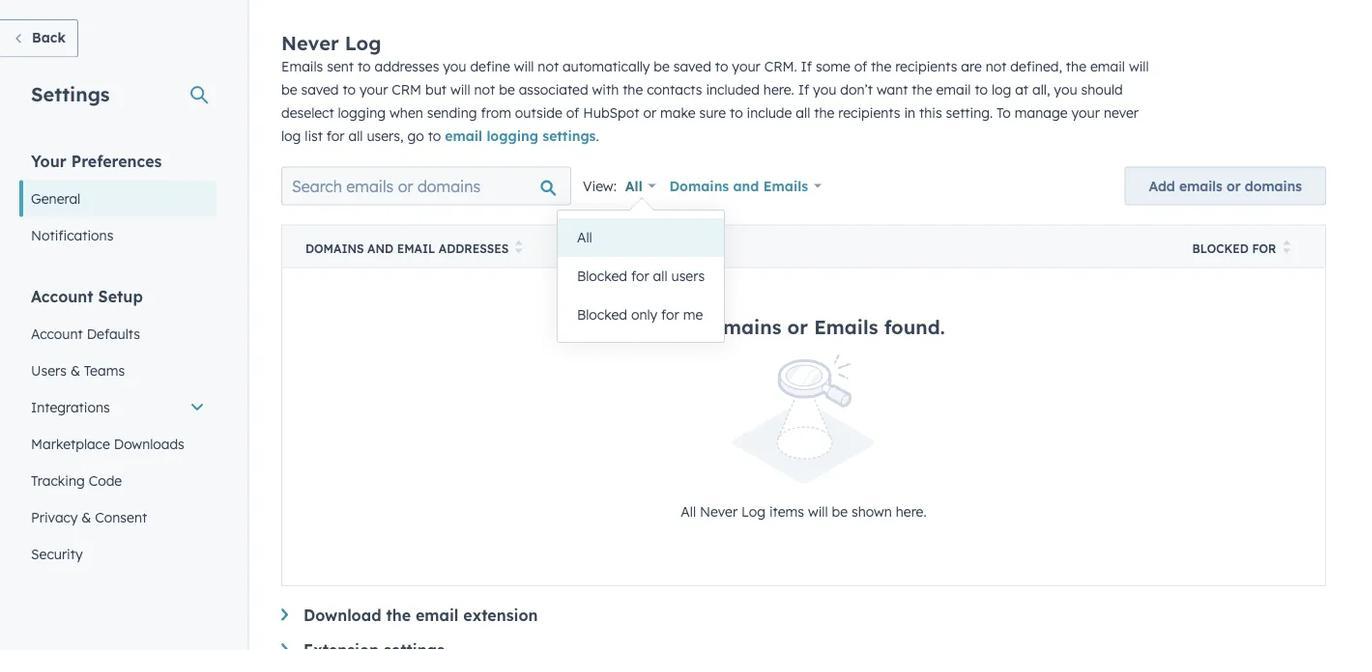 Task type: describe. For each thing, give the bounding box(es) containing it.
will right but
[[450, 81, 470, 97]]

all,
[[1032, 81, 1050, 97]]

your
[[31, 151, 67, 171]]

all inside popup button
[[625, 177, 643, 194]]

the up want
[[871, 57, 892, 74]]

extension
[[463, 606, 538, 625]]

general
[[31, 190, 80, 207]]

2 horizontal spatial all
[[681, 503, 696, 520]]

some
[[816, 57, 850, 74]]

associated
[[519, 81, 588, 97]]

the right with
[[623, 81, 643, 97]]

automatically
[[563, 57, 650, 74]]

domains for domains and email addresses
[[305, 241, 364, 256]]

the down some
[[814, 104, 835, 121]]

notifications link
[[19, 217, 217, 254]]

email logging settings .
[[445, 127, 599, 144]]

include
[[747, 104, 792, 121]]

never
[[1104, 104, 1139, 121]]

only
[[631, 306, 657, 323]]

teams
[[84, 362, 125, 379]]

add emails or domains
[[1149, 177, 1302, 194]]

but
[[425, 81, 447, 97]]

or for no domains or emails found.
[[787, 315, 808, 339]]

email
[[397, 241, 435, 256]]

code
[[89, 472, 122, 489]]

domains for domains and emails
[[669, 177, 729, 194]]

list
[[305, 127, 323, 144]]

domains and emails
[[669, 177, 808, 194]]

email logging settings link
[[445, 127, 596, 144]]

all never log items will be shown here.
[[681, 503, 927, 520]]

email left extension
[[416, 606, 459, 625]]

download
[[304, 606, 381, 625]]

outside
[[515, 104, 562, 121]]

1 vertical spatial recipients
[[838, 104, 900, 121]]

1 vertical spatial logging
[[487, 127, 538, 144]]

0 vertical spatial if
[[801, 57, 812, 74]]

blocked for blocked for
[[1192, 241, 1249, 256]]

2 horizontal spatial emails
[[814, 315, 878, 339]]

1 vertical spatial never
[[700, 503, 738, 520]]

the up this on the top right
[[912, 81, 932, 97]]

blocked only for me button
[[558, 296, 724, 334]]

account setup
[[31, 287, 143, 306]]

blocked only for me
[[577, 306, 703, 323]]

the right download
[[386, 606, 411, 625]]

0 horizontal spatial of
[[566, 104, 579, 121]]

crm
[[392, 81, 422, 97]]

press to sort. image for domains and email addresses
[[515, 240, 522, 254]]

logging inside emails sent to addresses you define will not automatically be saved to your crm. if some of the recipients are not defined, the email will be saved to your crm but will not be associated with the contacts included here. if you don't want the email to log at all, you should deselect logging when sending from outside of hubspot or make sure to include all the recipients in this setting. to manage your never log list for all users, go to
[[338, 104, 386, 121]]

from
[[481, 104, 511, 121]]

add
[[1149, 177, 1175, 194]]

0 vertical spatial all
[[796, 104, 810, 121]]

be left shown
[[832, 503, 848, 520]]

integrations
[[31, 399, 110, 416]]

security link
[[19, 536, 217, 573]]

account setup element
[[19, 286, 217, 573]]

privacy & consent
[[31, 509, 147, 526]]

users
[[671, 268, 705, 285]]

emails inside emails sent to addresses you define will not automatically be saved to your crm. if some of the recipients are not defined, the email will be saved to your crm but will not be associated with the contacts included here. if you don't want the email to log at all, you should deselect logging when sending from outside of hubspot or make sure to include all the recipients in this setting. to manage your never log list for all users, go to
[[281, 57, 323, 74]]

account for account setup
[[31, 287, 93, 306]]

notifications
[[31, 227, 113, 244]]

2 horizontal spatial your
[[1072, 104, 1100, 121]]

the up should on the right top of the page
[[1066, 57, 1087, 74]]

consent
[[95, 509, 147, 526]]

sending
[[427, 104, 477, 121]]

to right go on the left of the page
[[428, 127, 441, 144]]

no
[[662, 315, 690, 339]]

blocked for button
[[1169, 225, 1326, 268]]

downloads
[[114, 435, 184, 452]]

download the email extension button
[[281, 606, 1326, 625]]

marketplace downloads link
[[19, 426, 217, 463]]

email up should on the right top of the page
[[1090, 57, 1125, 74]]

blocked for all users
[[577, 268, 705, 285]]

blocked for all users button
[[558, 257, 724, 296]]

found.
[[884, 315, 945, 339]]

define
[[470, 57, 510, 74]]

this
[[919, 104, 942, 121]]

1 vertical spatial all
[[348, 127, 363, 144]]

users,
[[367, 127, 404, 144]]

1 vertical spatial your
[[360, 81, 388, 97]]

don't
[[840, 81, 873, 97]]

to
[[997, 104, 1011, 121]]

want
[[877, 81, 908, 97]]

caret image
[[281, 609, 288, 621]]

general link
[[19, 180, 217, 217]]

download the email extension
[[304, 606, 538, 625]]

tracking
[[31, 472, 85, 489]]

back link
[[0, 19, 78, 58]]

me
[[683, 306, 703, 323]]

account defaults link
[[19, 316, 217, 352]]

2 vertical spatial domains
[[696, 315, 782, 339]]

or inside emails sent to addresses you define will not automatically be saved to your crm. if some of the recipients are not defined, the email will be saved to your crm but will not be associated with the contacts included here. if you don't want the email to log at all, you should deselect logging when sending from outside of hubspot or make sure to include all the recipients in this setting. to manage your never log list for all users, go to
[[643, 104, 657, 121]]

be up contacts
[[654, 57, 670, 74]]

addresses
[[439, 241, 509, 256]]

& for users
[[70, 362, 80, 379]]

to up included
[[715, 57, 728, 74]]

0 vertical spatial never
[[281, 30, 339, 54]]

to down are
[[975, 81, 988, 97]]

be up deselect
[[281, 81, 297, 97]]

should
[[1081, 81, 1123, 97]]

manage
[[1015, 104, 1068, 121]]

emails
[[1179, 177, 1223, 194]]

security
[[31, 546, 83, 563]]

preferences
[[71, 151, 162, 171]]

at
[[1015, 81, 1029, 97]]

domains and email addresses button
[[282, 225, 1169, 268]]

shown
[[852, 503, 892, 520]]

users & teams link
[[19, 352, 217, 389]]

.
[[596, 127, 599, 144]]

or for add emails or domains
[[1227, 177, 1241, 194]]

all button
[[624, 167, 657, 205]]

in
[[904, 104, 916, 121]]

contacts
[[647, 81, 702, 97]]



Task type: locate. For each thing, give the bounding box(es) containing it.
for inside blocked only for me button
[[661, 306, 679, 323]]

if right crm.
[[801, 57, 812, 74]]

never
[[281, 30, 339, 54], [700, 503, 738, 520]]

Search emails or domains search field
[[281, 167, 571, 205]]

all inside button
[[577, 229, 592, 246]]

0 vertical spatial emails
[[281, 57, 323, 74]]

1 vertical spatial blocked
[[577, 268, 627, 285]]

domains and email addresses
[[305, 241, 509, 256]]

recipients down don't
[[838, 104, 900, 121]]

1 horizontal spatial emails
[[763, 177, 808, 194]]

here. down crm.
[[764, 81, 794, 97]]

2 vertical spatial emails
[[814, 315, 878, 339]]

list box
[[558, 211, 724, 342]]

logging down from at the top of page
[[487, 127, 538, 144]]

settings
[[543, 127, 596, 144]]

sent
[[327, 57, 354, 74]]

you up but
[[443, 57, 466, 74]]

your preferences
[[31, 151, 162, 171]]

account for account defaults
[[31, 325, 83, 342]]

are
[[961, 57, 982, 74]]

setting.
[[946, 104, 993, 121]]

2 vertical spatial all
[[653, 268, 668, 285]]

tracking code
[[31, 472, 122, 489]]

account up users
[[31, 325, 83, 342]]

blocked left the only
[[577, 306, 627, 323]]

domains inside domains and email addresses button
[[305, 241, 364, 256]]

0 horizontal spatial here.
[[764, 81, 794, 97]]

press to sort. image right blocked for
[[1283, 240, 1291, 254]]

blocked inside button
[[577, 268, 627, 285]]

for inside blocked for button
[[1252, 241, 1276, 256]]

your up included
[[732, 57, 761, 74]]

users & teams
[[31, 362, 125, 379]]

never up the sent
[[281, 30, 339, 54]]

account defaults
[[31, 325, 140, 342]]

log
[[345, 30, 381, 54], [741, 503, 766, 520]]

blocked for
[[1192, 241, 1276, 256]]

email down sending
[[445, 127, 482, 144]]

for inside blocked for all users button
[[631, 268, 649, 285]]

all inside button
[[653, 268, 668, 285]]

recipients
[[895, 57, 957, 74], [838, 104, 900, 121]]

0 horizontal spatial and
[[367, 241, 394, 256]]

included
[[706, 81, 760, 97]]

no domains or emails found.
[[662, 315, 945, 339]]

1 horizontal spatial and
[[733, 177, 759, 194]]

be up from at the top of page
[[499, 81, 515, 97]]

marketplace
[[31, 435, 110, 452]]

for right 'list'
[[327, 127, 345, 144]]

your preferences element
[[19, 150, 217, 254]]

and for emails
[[733, 177, 759, 194]]

0 vertical spatial of
[[854, 57, 867, 74]]

crm.
[[764, 57, 797, 74]]

1 vertical spatial of
[[566, 104, 579, 121]]

log left 'list'
[[281, 127, 301, 144]]

domains right all popup button
[[669, 177, 729, 194]]

0 vertical spatial your
[[732, 57, 761, 74]]

blocked down "add emails or domains" button
[[1192, 241, 1249, 256]]

0 vertical spatial blocked
[[1192, 241, 1249, 256]]

2 account from the top
[[31, 325, 83, 342]]

0 horizontal spatial saved
[[301, 81, 339, 97]]

0 horizontal spatial not
[[474, 81, 495, 97]]

0 vertical spatial saved
[[674, 57, 711, 74]]

add emails or domains button
[[1125, 167, 1326, 205]]

you down some
[[813, 81, 836, 97]]

integrations button
[[19, 389, 217, 426]]

here. right shown
[[896, 503, 927, 520]]

will right items
[[808, 503, 828, 520]]

settings
[[31, 82, 110, 106]]

or inside button
[[1227, 177, 1241, 194]]

and inside button
[[367, 241, 394, 256]]

will up never
[[1129, 57, 1149, 74]]

marketplace downloads
[[31, 435, 184, 452]]

press to sort. image
[[515, 240, 522, 254], [1283, 240, 1291, 254]]

press to sort. image inside blocked for button
[[1283, 240, 1291, 254]]

0 vertical spatial and
[[733, 177, 759, 194]]

1 horizontal spatial saved
[[674, 57, 711, 74]]

0 horizontal spatial log
[[345, 30, 381, 54]]

of up don't
[[854, 57, 867, 74]]

1 horizontal spatial of
[[854, 57, 867, 74]]

setup
[[98, 287, 143, 306]]

users
[[31, 362, 67, 379]]

saved up contacts
[[674, 57, 711, 74]]

recipients up want
[[895, 57, 957, 74]]

make
[[660, 104, 696, 121]]

0 horizontal spatial or
[[643, 104, 657, 121]]

all
[[625, 177, 643, 194], [577, 229, 592, 246], [681, 503, 696, 520]]

all right include
[[796, 104, 810, 121]]

log up the sent
[[345, 30, 381, 54]]

when
[[390, 104, 423, 121]]

2 press to sort. element from the left
[[1283, 240, 1291, 257]]

defined,
[[1011, 57, 1062, 74]]

1 vertical spatial emails
[[763, 177, 808, 194]]

1 horizontal spatial or
[[787, 315, 808, 339]]

2 vertical spatial or
[[787, 315, 808, 339]]

1 press to sort. image from the left
[[515, 240, 522, 254]]

1 horizontal spatial log
[[992, 81, 1011, 97]]

account
[[31, 287, 93, 306], [31, 325, 83, 342]]

& inside 'privacy & consent' link
[[82, 509, 91, 526]]

email up the setting.
[[936, 81, 971, 97]]

view:
[[583, 177, 617, 194]]

1 horizontal spatial you
[[813, 81, 836, 97]]

not down define
[[474, 81, 495, 97]]

for down all button
[[631, 268, 649, 285]]

press to sort. element inside domains and email addresses button
[[515, 240, 522, 257]]

1 vertical spatial &
[[82, 509, 91, 526]]

domains left email
[[305, 241, 364, 256]]

0 horizontal spatial your
[[360, 81, 388, 97]]

1 horizontal spatial never
[[700, 503, 738, 520]]

0 vertical spatial log
[[345, 30, 381, 54]]

blocked for blocked for all users
[[577, 268, 627, 285]]

press to sort. element for domains and email addresses
[[515, 240, 522, 257]]

2 vertical spatial your
[[1072, 104, 1100, 121]]

0 horizontal spatial never
[[281, 30, 339, 54]]

deselect
[[281, 104, 334, 121]]

list box containing all
[[558, 211, 724, 342]]

1 horizontal spatial your
[[732, 57, 761, 74]]

here. inside emails sent to addresses you define will not automatically be saved to your crm. if some of the recipients are not defined, the email will be saved to your crm but will not be associated with the contacts included here. if you don't want the email to log at all, you should deselect logging when sending from outside of hubspot or make sure to include all the recipients in this setting. to manage your never log list for all users, go to
[[764, 81, 794, 97]]

0 vertical spatial all
[[625, 177, 643, 194]]

1 horizontal spatial press to sort. image
[[1283, 240, 1291, 254]]

& right users
[[70, 362, 80, 379]]

tracking code link
[[19, 463, 217, 499]]

1 horizontal spatial not
[[538, 57, 559, 74]]

press to sort. element right addresses
[[515, 240, 522, 257]]

all
[[796, 104, 810, 121], [348, 127, 363, 144], [653, 268, 668, 285]]

all left users
[[653, 268, 668, 285]]

or
[[643, 104, 657, 121], [1227, 177, 1241, 194], [787, 315, 808, 339]]

emails left found.
[[814, 315, 878, 339]]

1 horizontal spatial here.
[[896, 503, 927, 520]]

not right are
[[986, 57, 1007, 74]]

not up associated
[[538, 57, 559, 74]]

all left users,
[[348, 127, 363, 144]]

you
[[443, 57, 466, 74], [813, 81, 836, 97], [1054, 81, 1077, 97]]

to down the sent
[[343, 81, 356, 97]]

& inside the users & teams 'link'
[[70, 362, 80, 379]]

0 horizontal spatial log
[[281, 127, 301, 144]]

1 vertical spatial here.
[[896, 503, 927, 520]]

emails sent to addresses you define will not automatically be saved to your crm. if some of the recipients are not defined, the email will be saved to your crm but will not be associated with the contacts included here. if you don't want the email to log at all, you should deselect logging when sending from outside of hubspot or make sure to include all the recipients in this setting. to manage your never log list for all users, go to
[[281, 57, 1149, 144]]

1 horizontal spatial all
[[625, 177, 643, 194]]

for down domains
[[1252, 241, 1276, 256]]

0 vertical spatial &
[[70, 362, 80, 379]]

for inside emails sent to addresses you define will not automatically be saved to your crm. if some of the recipients are not defined, the email will be saved to your crm but will not be associated with the contacts included here. if you don't want the email to log at all, you should deselect logging when sending from outside of hubspot or make sure to include all the recipients in this setting. to manage your never log list for all users, go to
[[327, 127, 345, 144]]

hubspot
[[583, 104, 639, 121]]

go
[[407, 127, 424, 144]]

and left email
[[367, 241, 394, 256]]

0 vertical spatial recipients
[[895, 57, 957, 74]]

press to sort. element inside blocked for button
[[1283, 240, 1291, 257]]

1 vertical spatial log
[[741, 503, 766, 520]]

not
[[538, 57, 559, 74], [986, 57, 1007, 74], [474, 81, 495, 97]]

1 vertical spatial all
[[577, 229, 592, 246]]

defaults
[[87, 325, 140, 342]]

all button
[[558, 218, 724, 257]]

log left items
[[741, 503, 766, 520]]

for left me
[[661, 306, 679, 323]]

0 vertical spatial or
[[643, 104, 657, 121]]

blocked
[[1192, 241, 1249, 256], [577, 268, 627, 285], [577, 306, 627, 323]]

&
[[70, 362, 80, 379], [82, 509, 91, 526]]

1 vertical spatial domains
[[305, 241, 364, 256]]

will right define
[[514, 57, 534, 74]]

blocked up blocked only for me
[[577, 268, 627, 285]]

privacy
[[31, 509, 78, 526]]

0 vertical spatial here.
[[764, 81, 794, 97]]

press to sort. element right blocked for
[[1283, 240, 1291, 257]]

sure
[[699, 104, 726, 121]]

and inside popup button
[[733, 177, 759, 194]]

press to sort. image for blocked for
[[1283, 240, 1291, 254]]

logging up users,
[[338, 104, 386, 121]]

0 horizontal spatial all
[[348, 127, 363, 144]]

& right privacy
[[82, 509, 91, 526]]

1 horizontal spatial all
[[653, 268, 668, 285]]

to right the sent
[[358, 57, 371, 74]]

and up domains and email addresses button
[[733, 177, 759, 194]]

domains
[[1245, 177, 1302, 194]]

domains inside domains and emails popup button
[[669, 177, 729, 194]]

if left don't
[[798, 81, 809, 97]]

never left items
[[700, 503, 738, 520]]

of up "settings"
[[566, 104, 579, 121]]

press to sort. image inside domains and email addresses button
[[515, 240, 522, 254]]

2 vertical spatial all
[[681, 503, 696, 520]]

domains and emails button
[[657, 167, 834, 205]]

and for email
[[367, 241, 394, 256]]

press to sort. element
[[515, 240, 522, 257], [1283, 240, 1291, 257]]

0 horizontal spatial emails
[[281, 57, 323, 74]]

1 vertical spatial or
[[1227, 177, 1241, 194]]

0 vertical spatial account
[[31, 287, 93, 306]]

log left at
[[992, 81, 1011, 97]]

0 vertical spatial log
[[992, 81, 1011, 97]]

log
[[992, 81, 1011, 97], [281, 127, 301, 144]]

1 vertical spatial log
[[281, 127, 301, 144]]

with
[[592, 81, 619, 97]]

0 horizontal spatial press to sort. element
[[515, 240, 522, 257]]

1 horizontal spatial log
[[741, 503, 766, 520]]

0 horizontal spatial you
[[443, 57, 466, 74]]

to down included
[[730, 104, 743, 121]]

0 vertical spatial domains
[[669, 177, 729, 194]]

& for privacy
[[82, 509, 91, 526]]

0 horizontal spatial &
[[70, 362, 80, 379]]

0 horizontal spatial all
[[577, 229, 592, 246]]

press to sort. image right addresses
[[515, 240, 522, 254]]

caret image
[[281, 644, 288, 651]]

1 vertical spatial saved
[[301, 81, 339, 97]]

1 vertical spatial account
[[31, 325, 83, 342]]

2 horizontal spatial all
[[796, 104, 810, 121]]

to
[[358, 57, 371, 74], [715, 57, 728, 74], [343, 81, 356, 97], [975, 81, 988, 97], [730, 104, 743, 121], [428, 127, 441, 144]]

your left crm
[[360, 81, 388, 97]]

1 horizontal spatial press to sort. element
[[1283, 240, 1291, 257]]

of
[[854, 57, 867, 74], [566, 104, 579, 121]]

emails inside popup button
[[763, 177, 808, 194]]

1 account from the top
[[31, 287, 93, 306]]

never log
[[281, 30, 381, 54]]

0 horizontal spatial logging
[[338, 104, 386, 121]]

0 horizontal spatial press to sort. image
[[515, 240, 522, 254]]

your down should on the right top of the page
[[1072, 104, 1100, 121]]

1 horizontal spatial logging
[[487, 127, 538, 144]]

2 press to sort. image from the left
[[1283, 240, 1291, 254]]

2 horizontal spatial not
[[986, 57, 1007, 74]]

addresses
[[375, 57, 439, 74]]

0 vertical spatial logging
[[338, 104, 386, 121]]

1 vertical spatial and
[[367, 241, 394, 256]]

press to sort. element for blocked for
[[1283, 240, 1291, 257]]

1 vertical spatial if
[[798, 81, 809, 97]]

domains right no
[[696, 315, 782, 339]]

1 press to sort. element from the left
[[515, 240, 522, 257]]

2 horizontal spatial you
[[1054, 81, 1077, 97]]

2 horizontal spatial or
[[1227, 177, 1241, 194]]

1 horizontal spatial &
[[82, 509, 91, 526]]

account up account defaults
[[31, 287, 93, 306]]

2 vertical spatial blocked
[[577, 306, 627, 323]]

you right the all,
[[1054, 81, 1077, 97]]

saved up deselect
[[301, 81, 339, 97]]

emails down include
[[763, 177, 808, 194]]

items
[[769, 503, 804, 520]]

will
[[514, 57, 534, 74], [1129, 57, 1149, 74], [450, 81, 470, 97], [808, 503, 828, 520]]

and
[[733, 177, 759, 194], [367, 241, 394, 256]]

emails down 'never log'
[[281, 57, 323, 74]]

blocked for blocked only for me
[[577, 306, 627, 323]]



Task type: vqa. For each thing, say whether or not it's contained in the screenshot.
manage
yes



